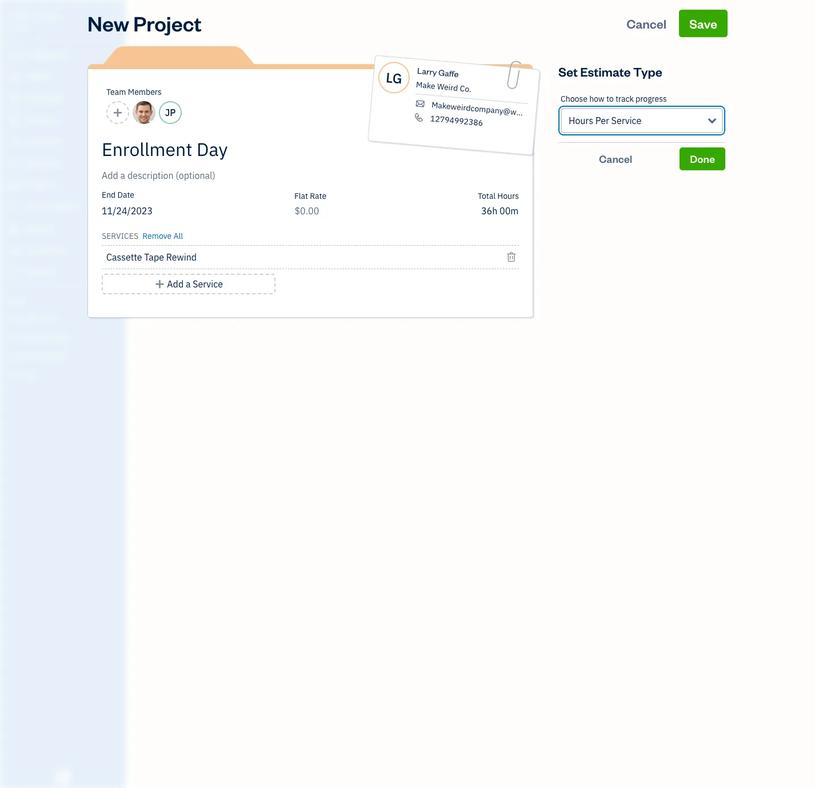 Task type: describe. For each thing, give the bounding box(es) containing it.
all
[[174, 231, 183, 241]]

cancel for bottom cancel button
[[600, 152, 633, 165]]

service for add a service
[[193, 279, 223, 290]]

lg
[[386, 68, 403, 88]]

services remove all
[[102, 231, 183, 241]]

co.
[[460, 83, 472, 94]]

cassette tape rewind
[[106, 252, 197, 263]]

owner
[[9, 23, 30, 31]]

flat rate
[[295, 191, 327, 201]]

chart image
[[7, 245, 21, 257]]

Amount (USD) text field
[[295, 205, 320, 217]]

hours inside field
[[569, 115, 594, 126]]

plus image
[[155, 277, 165, 291]]

remove project service image
[[507, 251, 517, 264]]

service for hours per service
[[612, 115, 642, 126]]

cassette
[[106, 252, 142, 263]]

set
[[559, 64, 578, 80]]

done
[[691, 152, 716, 165]]

choose
[[561, 94, 588, 104]]

progress
[[636, 94, 668, 104]]

turtle inc owner
[[9, 10, 60, 31]]

type
[[634, 64, 663, 80]]

rate
[[310, 191, 327, 201]]

project
[[133, 10, 202, 37]]

invoice image
[[7, 115, 21, 126]]

envelope image
[[415, 99, 427, 109]]

apps image
[[9, 296, 122, 306]]

date
[[118, 190, 134, 200]]

Estimate Type field
[[561, 108, 724, 133]]

add a service
[[167, 279, 223, 290]]

save button
[[680, 10, 728, 37]]

hours per service
[[569, 115, 642, 126]]

new project
[[88, 10, 202, 37]]

timer image
[[7, 202, 21, 213]]

payment image
[[7, 137, 21, 148]]

jp
[[165, 107, 176, 118]]

choose how to track progress
[[561, 94, 668, 104]]

0 vertical spatial cancel button
[[617, 10, 677, 37]]

0 horizontal spatial hours
[[498, 191, 519, 201]]



Task type: locate. For each thing, give the bounding box(es) containing it.
cancel for the top cancel button
[[627, 15, 667, 31]]

members
[[128, 87, 162, 97]]

makeweirdcompany@weird.co
[[432, 100, 542, 120]]

a
[[186, 279, 191, 290]]

estimate image
[[7, 93, 21, 105]]

total
[[478, 191, 496, 201]]

save
[[690, 15, 718, 31]]

remove
[[143, 231, 172, 241]]

how
[[590, 94, 605, 104]]

money image
[[7, 224, 21, 235]]

1 vertical spatial cancel button
[[559, 148, 674, 170]]

items and services image
[[9, 333, 122, 342]]

total hours
[[478, 191, 519, 201]]

estimate
[[581, 64, 631, 80]]

cancel button
[[617, 10, 677, 37], [559, 148, 674, 170]]

add team member image
[[113, 106, 123, 120]]

make
[[416, 79, 436, 91]]

cancel button down hours per service
[[559, 148, 674, 170]]

done button
[[680, 148, 726, 170]]

turtle
[[9, 10, 42, 22]]

inc
[[44, 10, 60, 22]]

1 horizontal spatial hours
[[569, 115, 594, 126]]

expense image
[[7, 158, 21, 170]]

phone image
[[413, 112, 426, 123]]

rewind
[[166, 252, 197, 263]]

gaffe
[[439, 67, 460, 80]]

end date
[[102, 190, 134, 200]]

tape
[[144, 252, 164, 263]]

cancel up type
[[627, 15, 667, 31]]

freshbooks image
[[54, 771, 72, 784]]

team
[[106, 87, 126, 97]]

bank connections image
[[9, 351, 122, 360]]

add a service button
[[102, 274, 276, 295]]

to
[[607, 94, 614, 104]]

cancel down hours per service
[[600, 152, 633, 165]]

service right a
[[193, 279, 223, 290]]

dashboard image
[[7, 50, 21, 61]]

Hourly Budget text field
[[482, 205, 519, 217]]

hours up hourly budget text box
[[498, 191, 519, 201]]

track
[[616, 94, 634, 104]]

main element
[[0, 0, 154, 789]]

1 vertical spatial hours
[[498, 191, 519, 201]]

service down track
[[612, 115, 642, 126]]

1 vertical spatial cancel
[[600, 152, 633, 165]]

hours left the per
[[569, 115, 594, 126]]

flat
[[295, 191, 308, 201]]

end
[[102, 190, 116, 200]]

new
[[88, 10, 129, 37]]

12794992386
[[430, 113, 484, 128]]

hours
[[569, 115, 594, 126], [498, 191, 519, 201]]

Project Description text field
[[102, 169, 417, 183]]

cancel
[[627, 15, 667, 31], [600, 152, 633, 165]]

1 vertical spatial service
[[193, 279, 223, 290]]

report image
[[7, 267, 21, 279]]

services
[[102, 231, 138, 241]]

settings image
[[9, 370, 122, 379]]

Project Name text field
[[102, 138, 417, 161]]

per
[[596, 115, 610, 126]]

larry gaffe make weird co.
[[416, 65, 472, 94]]

0 horizontal spatial service
[[193, 279, 223, 290]]

client image
[[7, 72, 21, 83]]

service inside hours per service field
[[612, 115, 642, 126]]

team members
[[106, 87, 162, 97]]

set estimate type
[[559, 64, 663, 80]]

weird
[[437, 81, 459, 93]]

larry
[[417, 65, 438, 78]]

1 horizontal spatial service
[[612, 115, 642, 126]]

add
[[167, 279, 184, 290]]

0 vertical spatial cancel
[[627, 15, 667, 31]]

project image
[[7, 180, 21, 192]]

remove all button
[[140, 227, 183, 243]]

service inside add a service button
[[193, 279, 223, 290]]

0 vertical spatial hours
[[569, 115, 594, 126]]

cancel button up type
[[617, 10, 677, 37]]

choose how to track progress element
[[559, 85, 726, 143]]

0 vertical spatial service
[[612, 115, 642, 126]]

team members image
[[9, 315, 122, 324]]

End date in  format text field
[[102, 205, 241, 217]]

service
[[612, 115, 642, 126], [193, 279, 223, 290]]



Task type: vqa. For each thing, say whether or not it's contained in the screenshot.
'Gaffe'
yes



